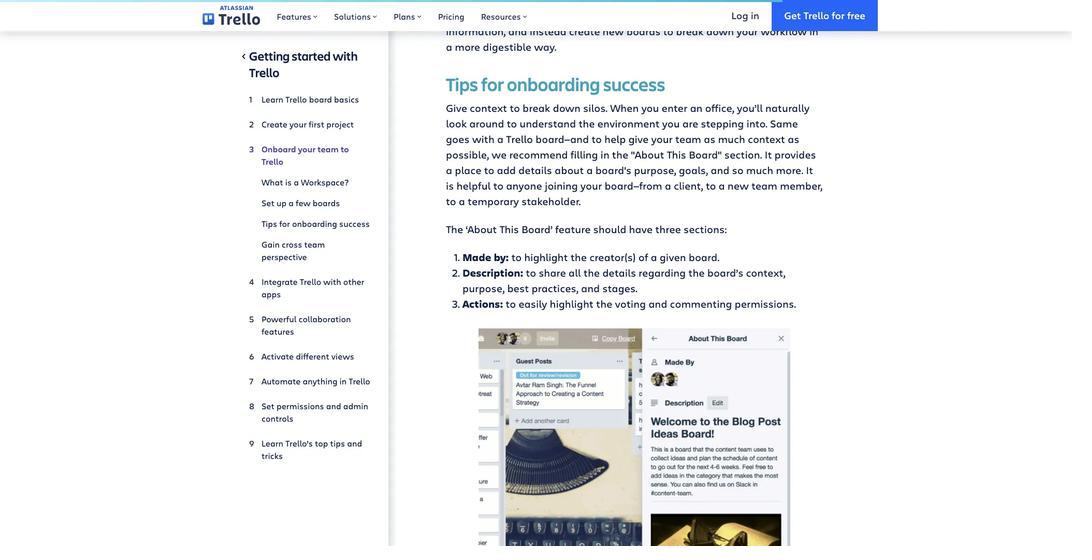 Task type: locate. For each thing, give the bounding box(es) containing it.
onboarding down set up a few boards link
[[292, 218, 337, 229]]

in inside the tips for onboarding success give context to break down silos. when you enter an office, you'll naturally look around to understand the environment you are stepping into. same goes with a trello board—and to help give your team as much context as possible, we recommend filling in the "about this board" section. it provides a place to add details about a board's purpose, goals, and so much more. it is helpful to anyone joining your board—from a client, to a new team member, to a temporary stakeholder.
[[601, 147, 610, 161]]

0 horizontal spatial this
[[500, 222, 519, 236]]

plans
[[394, 11, 415, 22]]

1 horizontal spatial up
[[653, 9, 666, 23]]

a up set up a few boards
[[294, 177, 299, 188]]

regarding
[[639, 266, 686, 280]]

details down the recommend
[[519, 163, 552, 177]]

learn for learn trello board basics
[[262, 94, 283, 105]]

too
[[745, 9, 762, 23]]

anything
[[303, 376, 338, 387]]

1 vertical spatial filling
[[571, 147, 598, 161]]

a left more
[[446, 40, 452, 54]]

your down create your first project
[[298, 144, 316, 155]]

for left "free"
[[832, 9, 845, 22]]

1 vertical spatial create
[[262, 119, 288, 130]]

powerful
[[262, 313, 297, 324]]

0 vertical spatial break
[[676, 24, 704, 38]]

1 horizontal spatial you
[[663, 116, 680, 130]]

the
[[579, 116, 595, 130], [612, 147, 629, 161], [571, 250, 587, 264], [584, 266, 600, 280], [689, 266, 705, 280], [596, 297, 613, 311]]

onboarding down way.
[[507, 71, 600, 96]]

as up the provides in the right of the page
[[788, 132, 800, 146]]

1 horizontal spatial down
[[707, 24, 734, 38]]

1 vertical spatial onboarding
[[292, 218, 337, 229]]

and inside learn trello's top tips and tricks
[[347, 438, 362, 449]]

0 vertical spatial filling
[[623, 9, 651, 23]]

0 vertical spatial purpose,
[[634, 163, 677, 177]]

and
[[509, 24, 527, 38], [711, 163, 730, 177], [581, 281, 600, 295], [649, 297, 668, 311], [326, 401, 341, 411], [347, 438, 362, 449]]

team down more.
[[752, 179, 778, 193]]

1 vertical spatial highlight
[[550, 297, 594, 311]]

create up represent
[[446, 0, 478, 7]]

break up understand at the top
[[523, 101, 551, 115]]

down up understand at the top
[[553, 101, 581, 115]]

2 learn from the top
[[262, 438, 283, 449]]

your up "about
[[652, 132, 673, 146]]

in down get trello for free
[[810, 24, 819, 38]]

1 horizontal spatial this
[[667, 147, 687, 161]]

0 vertical spatial it
[[765, 147, 772, 161]]

board inside create clear spaces for each team or project by creating boards that represent existing workflows. avoid filling up one board with too much information, and instead create new boards to break down your workflow in a more digestible way.
[[689, 9, 718, 23]]

about
[[555, 163, 584, 177]]

so
[[732, 163, 744, 177]]

tips for onboarding success give context to break down silos. when you enter an office, you'll naturally look around to understand the environment you are stepping into. same goes with a trello board—and to help give your team as much context as possible, we recommend filling in the "about this board" section. it provides a place to add details about a board's purpose, goals, and so much more. it is helpful to anyone joining your board—from a client, to a new team member, to a temporary stakeholder.
[[446, 71, 823, 208]]

the 'about this board' feature should have three sections:
[[446, 222, 727, 236]]

top
[[315, 438, 328, 449]]

0 horizontal spatial board
[[309, 94, 332, 105]]

is left helpful
[[446, 179, 454, 193]]

filling
[[623, 9, 651, 23], [571, 147, 598, 161]]

activate different views
[[262, 351, 354, 362]]

given
[[660, 250, 686, 264]]

highlight for to
[[525, 250, 568, 264]]

1 vertical spatial down
[[553, 101, 581, 115]]

1 horizontal spatial success
[[603, 71, 666, 96]]

set
[[262, 197, 275, 208], [262, 401, 275, 411]]

details up stages.
[[603, 266, 636, 280]]

look
[[446, 116, 467, 130]]

0 horizontal spatial onboarding
[[292, 218, 337, 229]]

details inside the "to share all the details regarding the board's context, purpose, best practices, and stages."
[[603, 266, 636, 280]]

0 horizontal spatial project
[[327, 119, 354, 130]]

and down existing
[[509, 24, 527, 38]]

1 vertical spatial learn
[[262, 438, 283, 449]]

up down by
[[653, 9, 666, 23]]

in right log
[[751, 9, 760, 22]]

temporary
[[468, 194, 519, 208]]

context down into.
[[748, 132, 786, 146]]

basics
[[334, 94, 359, 105]]

the
[[446, 222, 463, 236]]

trello up create your first project
[[286, 94, 307, 105]]

when
[[611, 101, 639, 115]]

made by: to highlight the creator(s) of a given board.
[[463, 250, 720, 264]]

and right tips
[[347, 438, 362, 449]]

create clear spaces for each team or project by creating boards that represent existing workflows. avoid filling up one board with too much information, and instead create new boards to break down your workflow in a more digestible way.
[[446, 0, 819, 54]]

as
[[704, 132, 716, 146], [788, 132, 800, 146]]

0 horizontal spatial tips
[[262, 218, 277, 229]]

0 horizontal spatial it
[[765, 147, 772, 161]]

features
[[277, 11, 311, 22]]

page progress progress bar
[[0, 0, 783, 2]]

1 horizontal spatial new
[[728, 179, 749, 193]]

0 vertical spatial create
[[446, 0, 478, 7]]

to inside the "to share all the details regarding the board's context, purpose, best practices, and stages."
[[526, 266, 536, 280]]

your inside onboard your team to trello
[[298, 144, 316, 155]]

onboarding inside the tips for onboarding success give context to break down silos. when you enter an office, you'll naturally look around to understand the environment you are stepping into. same goes with a trello board—and to help give your team as much context as possible, we recommend filling in the "about this board" section. it provides a place to add details about a board's purpose, goals, and so much more. it is helpful to anyone joining your board—from a client, to a new team member, to a temporary stakeholder.
[[507, 71, 600, 96]]

1 vertical spatial details
[[603, 266, 636, 280]]

this left board'
[[500, 222, 519, 236]]

team inside create clear spaces for each team or project by creating boards that represent existing workflows. avoid filling up one board with too much information, and instead create new boards to break down your workflow in a more digestible way.
[[587, 0, 613, 7]]

to up temporary
[[494, 179, 504, 193]]

0 vertical spatial project
[[628, 0, 662, 7]]

team inside onboard your team to trello
[[318, 144, 339, 155]]

to right by:
[[512, 250, 522, 264]]

to down the one
[[663, 24, 674, 38]]

0 vertical spatial board
[[689, 9, 718, 23]]

three
[[656, 222, 681, 236]]

1 horizontal spatial onboarding
[[507, 71, 600, 96]]

1 horizontal spatial details
[[603, 266, 636, 280]]

it up the member,
[[806, 163, 814, 177]]

sections:
[[684, 222, 727, 236]]

tips up give
[[446, 71, 478, 96]]

1 vertical spatial break
[[523, 101, 551, 115]]

with inside the tips for onboarding success give context to break down silos. when you enter an office, you'll naturally look around to understand the environment you are stepping into. same goes with a trello board—and to help give your team as much context as possible, we recommend filling in the "about this board" section. it provides a place to add details about a board's purpose, goals, and so much more. it is helpful to anyone joining your board—from a client, to a new team member, to a temporary stakeholder.
[[472, 132, 495, 146]]

1 vertical spatial you
[[663, 116, 680, 130]]

success inside the tips for onboarding success give context to break down silos. when you enter an office, you'll naturally look around to understand the environment you are stepping into. same goes with a trello board—and to help give your team as much context as possible, we recommend filling in the "about this board" section. it provides a place to add details about a board's purpose, goals, and so much more. it is helpful to anyone joining your board—from a client, to a new team member, to a temporary stakeholder.
[[603, 71, 666, 96]]

filling down or
[[623, 9, 651, 23]]

set for set permissions and admin controls
[[262, 401, 275, 411]]

context up around on the left top
[[470, 101, 507, 115]]

atlassian trello image
[[203, 6, 260, 25]]

1 horizontal spatial as
[[788, 132, 800, 146]]

each
[[561, 0, 584, 7]]

0 vertical spatial much
[[765, 9, 792, 23]]

to down best
[[506, 297, 516, 311]]

1 vertical spatial board
[[309, 94, 332, 105]]

client,
[[674, 179, 704, 193]]

understand
[[520, 116, 576, 130]]

learn trello's top tips and tricks
[[262, 438, 362, 461]]

board's
[[708, 266, 744, 280]]

tips up 'gain'
[[262, 218, 277, 229]]

existing
[[496, 9, 535, 23]]

and inside "set permissions and admin controls"
[[326, 401, 341, 411]]

you left enter
[[642, 101, 659, 115]]

purpose, inside the tips for onboarding success give context to break down silos. when you enter an office, you'll naturally look around to understand the environment you are stepping into. same goes with a trello board—and to help give your team as much context as possible, we recommend filling in the "about this board" section. it provides a place to add details about a board's purpose, goals, and so much more. it is helpful to anyone joining your board—from a client, to a new team member, to a temporary stakeholder.
[[634, 163, 677, 177]]

filling inside create clear spaces for each team or project by creating boards that represent existing workflows. avoid filling up one board with too much information, and instead create new boards to break down your workflow in a more digestible way.
[[623, 9, 651, 23]]

learn up create your first project
[[262, 94, 283, 105]]

a down helpful
[[459, 194, 465, 208]]

what is a workspace?
[[262, 177, 349, 188]]

0 horizontal spatial as
[[704, 132, 716, 146]]

set permissions and admin controls link
[[249, 396, 372, 429]]

helpful
[[457, 179, 491, 193]]

clear
[[481, 0, 505, 7]]

the down made by: to highlight the creator(s) of a given board.
[[584, 266, 600, 280]]

context
[[470, 101, 507, 115], [748, 132, 786, 146]]

2 horizontal spatial boards
[[722, 0, 756, 7]]

much down that
[[765, 9, 792, 23]]

practices,
[[532, 281, 579, 295]]

your down log in
[[737, 24, 758, 38]]

highlight up share
[[525, 250, 568, 264]]

1 vertical spatial tips
[[262, 218, 277, 229]]

project right first at left
[[327, 119, 354, 130]]

trello down the onboard
[[262, 156, 284, 167]]

with inside getting started with trello
[[333, 48, 358, 64]]

tips for onboarding success link
[[249, 213, 372, 234]]

learn for learn trello's top tips and tricks
[[262, 438, 283, 449]]

log in link
[[719, 0, 772, 31]]

1 horizontal spatial tips
[[446, 71, 478, 96]]

1 horizontal spatial is
[[446, 179, 454, 193]]

your inside create clear spaces for each team or project by creating boards that represent existing workflows. avoid filling up one board with too much information, and instead create new boards to break down your workflow in a more digestible way.
[[737, 24, 758, 38]]

1 vertical spatial up
[[277, 197, 287, 208]]

much right so
[[747, 163, 774, 177]]

1 learn from the top
[[262, 94, 283, 105]]

boards
[[722, 0, 756, 7], [627, 24, 661, 38], [313, 197, 340, 208]]

1 vertical spatial new
[[728, 179, 749, 193]]

0 horizontal spatial down
[[553, 101, 581, 115]]

create inside create clear spaces for each team or project by creating boards that represent existing workflows. avoid filling up one board with too much information, and instead create new boards to break down your workflow in a more digestible way.
[[446, 0, 478, 7]]

get trello for free link
[[772, 0, 878, 31]]

with down around on the left top
[[472, 132, 495, 146]]

0 vertical spatial tips
[[446, 71, 478, 96]]

goes
[[446, 132, 470, 146]]

set for set up a few boards
[[262, 197, 275, 208]]

much down stepping
[[718, 132, 746, 146]]

1 horizontal spatial create
[[446, 0, 478, 7]]

0 horizontal spatial details
[[519, 163, 552, 177]]

2 set from the top
[[262, 401, 275, 411]]

more.
[[776, 163, 804, 177]]

highlight down practices,
[[550, 297, 594, 311]]

apps
[[262, 289, 281, 300]]

0 vertical spatial success
[[603, 71, 666, 96]]

0 horizontal spatial filling
[[571, 147, 598, 161]]

board's
[[596, 163, 632, 177]]

spaces
[[508, 0, 542, 7]]

stakeholder.
[[522, 194, 581, 208]]

1 vertical spatial project
[[327, 119, 354, 130]]

to up workspace?
[[341, 144, 349, 155]]

1 horizontal spatial project
[[628, 0, 662, 7]]

with left other
[[323, 276, 341, 287]]

highlight for easily
[[550, 297, 594, 311]]

instead
[[530, 24, 567, 38]]

started
[[292, 48, 331, 64]]

1 horizontal spatial break
[[676, 24, 704, 38]]

board.
[[689, 250, 720, 264]]

in inside log in link
[[751, 9, 760, 22]]

board up first at left
[[309, 94, 332, 105]]

permissions
[[277, 401, 324, 411]]

trello inside onboard your team to trello
[[262, 156, 284, 167]]

trello up the recommend
[[506, 132, 533, 146]]

0 horizontal spatial purpose,
[[463, 281, 505, 295]]

2 as from the left
[[788, 132, 800, 146]]

with left too
[[721, 9, 743, 23]]

1 horizontal spatial boards
[[627, 24, 661, 38]]

1 horizontal spatial context
[[748, 132, 786, 146]]

is right what
[[285, 177, 292, 188]]

learn inside learn trello's top tips and tricks
[[262, 438, 283, 449]]

0 vertical spatial new
[[603, 24, 624, 38]]

the down help
[[612, 147, 629, 161]]

a right about at the top
[[587, 163, 593, 177]]

trello inside the tips for onboarding success give context to break down silos. when you enter an office, you'll naturally look around to understand the environment you are stepping into. same goes with a trello board—and to help give your team as much context as possible, we recommend filling in the "about this board" section. it provides a place to add details about a board's purpose, goals, and so much more. it is helpful to anyone joining your board—from a client, to a new team member, to a temporary stakeholder.
[[506, 132, 533, 146]]

0 horizontal spatial you
[[642, 101, 659, 115]]

1 horizontal spatial board
[[689, 9, 718, 23]]

0 vertical spatial up
[[653, 9, 666, 23]]

create for create your first project
[[262, 119, 288, 130]]

up
[[653, 9, 666, 23], [277, 197, 287, 208]]

0 vertical spatial highlight
[[525, 250, 568, 264]]

break inside the tips for onboarding success give context to break down silos. when you enter an office, you'll naturally look around to understand the environment you are stepping into. same goes with a trello board—and to help give your team as much context as possible, we recommend filling in the "about this board" section. it provides a place to add details about a board's purpose, goals, and so much more. it is helpful to anyone joining your board—from a client, to a new team member, to a temporary stakeholder.
[[523, 101, 551, 115]]

0 vertical spatial learn
[[262, 94, 283, 105]]

perspective
[[262, 251, 307, 262]]

with
[[721, 9, 743, 23], [333, 48, 358, 64], [472, 132, 495, 146], [323, 276, 341, 287]]

0 vertical spatial set
[[262, 197, 275, 208]]

team up avoid at the top right of the page
[[587, 0, 613, 7]]

down down log
[[707, 24, 734, 38]]

filling up about at the top
[[571, 147, 598, 161]]

information,
[[446, 24, 506, 38]]

team down first at left
[[318, 144, 339, 155]]

set down what
[[262, 197, 275, 208]]

purpose,
[[634, 163, 677, 177], [463, 281, 505, 295]]

admin
[[343, 401, 368, 411]]

purpose, up actions:
[[463, 281, 505, 295]]

trello left started at the left top of page
[[249, 64, 279, 81]]

the down silos.
[[579, 116, 595, 130]]

1 vertical spatial purpose,
[[463, 281, 505, 295]]

filling inside the tips for onboarding success give context to break down silos. when you enter an office, you'll naturally look around to understand the environment you are stepping into. same goes with a trello board—and to help give your team as much context as possible, we recommend filling in the "about this board" section. it provides a place to add details about a board's purpose, goals, and so much more. it is helpful to anyone joining your board—from a client, to a new team member, to a temporary stakeholder.
[[571, 147, 598, 161]]

0 vertical spatial details
[[519, 163, 552, 177]]

project right or
[[628, 0, 662, 7]]

create up the onboard
[[262, 119, 288, 130]]

to
[[663, 24, 674, 38], [510, 101, 520, 115], [507, 116, 517, 130], [592, 132, 602, 146], [341, 144, 349, 155], [484, 163, 495, 177], [494, 179, 504, 193], [706, 179, 716, 193], [446, 194, 456, 208], [512, 250, 522, 264], [526, 266, 536, 280], [506, 297, 516, 311]]

1 vertical spatial success
[[339, 218, 370, 229]]

1 vertical spatial set
[[262, 401, 275, 411]]

0 horizontal spatial new
[[603, 24, 624, 38]]

into.
[[747, 116, 768, 130]]

team down are
[[676, 132, 702, 146]]

create
[[569, 24, 600, 38]]

tips inside the tips for onboarding success give context to break down silos. when you enter an office, you'll naturally look around to understand the environment you are stepping into. same goes with a trello board—and to help give your team as much context as possible, we recommend filling in the "about this board" section. it provides a place to add details about a board's purpose, goals, and so much more. it is helpful to anyone joining your board—from a client, to a new team member, to a temporary stakeholder.
[[446, 71, 478, 96]]

0 horizontal spatial create
[[262, 119, 288, 130]]

highlight
[[525, 250, 568, 264], [550, 297, 594, 311]]

and left admin
[[326, 401, 341, 411]]

create
[[446, 0, 478, 7], [262, 119, 288, 130]]

in right the "anything"
[[340, 376, 347, 387]]

a inside create clear spaces for each team or project by creating boards that represent existing workflows. avoid filling up one board with too much information, and instead create new boards to break down your workflow in a more digestible way.
[[446, 40, 452, 54]]

0 horizontal spatial success
[[339, 218, 370, 229]]

for up the workflows.
[[545, 0, 558, 7]]

set inside "set permissions and admin controls"
[[262, 401, 275, 411]]

trello up admin
[[349, 376, 370, 387]]

activate
[[262, 351, 294, 362]]

1 horizontal spatial filling
[[623, 9, 651, 23]]

you down enter
[[663, 116, 680, 130]]

0 vertical spatial this
[[667, 147, 687, 161]]

to inside onboard your team to trello
[[341, 144, 349, 155]]

board down creating
[[689, 9, 718, 23]]

1 horizontal spatial purpose,
[[634, 163, 677, 177]]

new down avoid at the top right of the page
[[603, 24, 624, 38]]

to right around on the left top
[[507, 116, 517, 130]]

learn up tricks
[[262, 438, 283, 449]]

you'll
[[737, 101, 763, 115]]

few
[[296, 197, 311, 208]]

1 set from the top
[[262, 197, 275, 208]]

gain cross team perspective link
[[249, 234, 372, 267]]

team down tips for onboarding success
[[304, 239, 325, 250]]

it right the section.
[[765, 147, 772, 161]]

up left few
[[277, 197, 287, 208]]

to right client, on the top
[[706, 179, 716, 193]]

0 vertical spatial onboarding
[[507, 71, 600, 96]]

features
[[262, 326, 294, 337]]

success up the when
[[603, 71, 666, 96]]

in up 'board's'
[[601, 147, 610, 161]]

1 horizontal spatial it
[[806, 163, 814, 177]]

board"
[[689, 147, 722, 161]]

help
[[605, 132, 626, 146]]

possible,
[[446, 147, 489, 161]]

pricing link
[[430, 0, 473, 31]]

getting started with trello
[[249, 48, 358, 81]]

0 vertical spatial context
[[470, 101, 507, 115]]

for down the digestible
[[481, 71, 504, 96]]

tips for tips for onboarding success give context to break down silos. when you enter an office, you'll naturally look around to understand the environment you are stepping into. same goes with a trello board—and to help give your team as much context as possible, we recommend filling in the "about this board" section. it provides a place to add details about a board's purpose, goals, and so much more. it is helpful to anyone joining your board—from a client, to a new team member, to a temporary stakeholder.
[[446, 71, 478, 96]]

new down so
[[728, 179, 749, 193]]

as up board"
[[704, 132, 716, 146]]

"about
[[631, 147, 665, 161]]

0 vertical spatial down
[[707, 24, 734, 38]]

2 vertical spatial boards
[[313, 197, 340, 208]]

0 horizontal spatial break
[[523, 101, 551, 115]]

success for tips for onboarding success
[[339, 218, 370, 229]]

trello down gain cross team perspective link
[[300, 276, 321, 287]]

success down set up a few boards link
[[339, 218, 370, 229]]



Task type: vqa. For each thing, say whether or not it's contained in the screenshot.
"Color: lime, title: "Secrets"" element
no



Task type: describe. For each thing, give the bounding box(es) containing it.
more
[[455, 40, 480, 54]]

and inside create clear spaces for each team or project by creating boards that represent existing workflows. avoid filling up one board with too much information, and instead create new boards to break down your workflow in a more digestible way.
[[509, 24, 527, 38]]

project inside create clear spaces for each team or project by creating boards that represent existing workflows. avoid filling up one board with too much information, and instead create new boards to break down your workflow in a more digestible way.
[[628, 0, 662, 7]]

down inside the tips for onboarding success give context to break down silos. when you enter an office, you'll naturally look around to understand the environment you are stepping into. same goes with a trello board—and to help give your team as much context as possible, we recommend filling in the "about this board" section. it provides a place to add details about a board's purpose, goals, and so much more. it is helpful to anyone joining your board—from a client, to a new team member, to a temporary stakeholder.
[[553, 101, 581, 115]]

log in
[[732, 9, 760, 22]]

by:
[[494, 250, 509, 264]]

set up a few boards link
[[249, 193, 372, 213]]

workflows.
[[537, 9, 591, 23]]

0 horizontal spatial is
[[285, 177, 292, 188]]

solutions button
[[326, 0, 386, 31]]

resources button
[[473, 0, 536, 31]]

place
[[455, 163, 482, 177]]

board—from
[[605, 179, 663, 193]]

pricing
[[438, 11, 465, 22]]

1 as from the left
[[704, 132, 716, 146]]

to left help
[[592, 132, 602, 146]]

are
[[683, 116, 699, 130]]

your down about at the top
[[581, 179, 602, 193]]

of
[[639, 250, 649, 264]]

to left add
[[484, 163, 495, 177]]

automate anything in trello
[[262, 376, 370, 387]]

digestible
[[483, 40, 532, 54]]

2 vertical spatial much
[[747, 163, 774, 177]]

1 vertical spatial this
[[500, 222, 519, 236]]

to share all the details regarding the board's context, purpose, best practices, and stages.
[[463, 266, 786, 295]]

easily
[[519, 297, 547, 311]]

in inside create clear spaces for each team or project by creating boards that represent existing workflows. avoid filling up one board with too much information, and instead create new boards to break down your workflow in a more digestible way.
[[810, 24, 819, 38]]

have
[[629, 222, 653, 236]]

up inside create clear spaces for each team or project by creating boards that represent existing workflows. avoid filling up one board with too much information, and instead create new boards to break down your workflow in a more digestible way.
[[653, 9, 666, 23]]

or
[[615, 0, 625, 7]]

first
[[309, 119, 325, 130]]

commenting
[[670, 297, 732, 311]]

onboarding for tips for onboarding success
[[292, 218, 337, 229]]

0 horizontal spatial context
[[470, 101, 507, 115]]

0 horizontal spatial up
[[277, 197, 287, 208]]

activate different views link
[[249, 346, 372, 367]]

a right client, on the top
[[719, 179, 725, 193]]

1 vertical spatial context
[[748, 132, 786, 146]]

an image showing "about this board" on a trello board image
[[479, 328, 791, 546]]

a left 'place'
[[446, 163, 452, 177]]

a up we
[[497, 132, 504, 146]]

for inside the tips for onboarding success give context to break down silos. when you enter an office, you'll naturally look around to understand the environment you are stepping into. same goes with a trello board—and to help give your team as much context as possible, we recommend filling in the "about this board" section. it provides a place to add details about a board's purpose, goals, and so much more. it is helpful to anyone joining your board—from a client, to a new team member, to a temporary stakeholder.
[[481, 71, 504, 96]]

trello inside integrate trello with other apps
[[300, 276, 321, 287]]

share
[[539, 266, 566, 280]]

and inside the "to share all the details regarding the board's context, purpose, best practices, and stages."
[[581, 281, 600, 295]]

resources
[[481, 11, 521, 22]]

to up the
[[446, 194, 456, 208]]

down inside create clear spaces for each team or project by creating boards that represent existing workflows. avoid filling up one board with too much information, and instead create new boards to break down your workflow in a more digestible way.
[[707, 24, 734, 38]]

creator(s)
[[590, 250, 636, 264]]

silos.
[[583, 101, 608, 115]]

solutions
[[334, 11, 371, 22]]

and right the "voting"
[[649, 297, 668, 311]]

is inside the tips for onboarding success give context to break down silos. when you enter an office, you'll naturally look around to understand the environment you are stepping into. same goes with a trello board—and to help give your team as much context as possible, we recommend filling in the "about this board" section. it provides a place to add details about a board's purpose, goals, and so much more. it is helpful to anyone joining your board—from a client, to a new team member, to a temporary stakeholder.
[[446, 179, 454, 193]]

context,
[[746, 266, 786, 280]]

integrate trello with other apps link
[[249, 272, 372, 305]]

description:
[[463, 266, 524, 280]]

we
[[492, 147, 507, 161]]

gain cross team perspective
[[262, 239, 325, 262]]

break inside create clear spaces for each team or project by creating boards that represent existing workflows. avoid filling up one board with too much information, and instead create new boards to break down your workflow in a more digestible way.
[[676, 24, 704, 38]]

learn trello's top tips and tricks link
[[249, 433, 372, 466]]

with inside create clear spaces for each team or project by creating boards that represent existing workflows. avoid filling up one board with too much information, and instead create new boards to break down your workflow in a more digestible way.
[[721, 9, 743, 23]]

the up all at the right
[[571, 250, 587, 264]]

a left client, on the top
[[665, 179, 672, 193]]

trello right get
[[804, 9, 830, 22]]

tricks
[[262, 450, 283, 461]]

get trello for free
[[785, 9, 866, 22]]

a right of
[[651, 250, 657, 264]]

cross
[[282, 239, 302, 250]]

by
[[665, 0, 677, 7]]

tips for tips for onboarding success
[[262, 218, 277, 229]]

what
[[262, 177, 283, 188]]

give
[[446, 101, 467, 115]]

for inside create clear spaces for each team or project by creating boards that represent existing workflows. avoid filling up one board with too much information, and instead create new boards to break down your workflow in a more digestible way.
[[545, 0, 558, 7]]

details inside the tips for onboarding success give context to break down silos. when you enter an office, you'll naturally look around to understand the environment you are stepping into. same goes with a trello board—and to help give your team as much context as possible, we recommend filling in the "about this board" section. it provides a place to add details about a board's purpose, goals, and so much more. it is helpful to anyone joining your board—from a client, to a new team member, to a temporary stakeholder.
[[519, 163, 552, 177]]

your left first at left
[[290, 119, 307, 130]]

collaboration
[[299, 313, 351, 324]]

workspace?
[[301, 177, 349, 188]]

trello inside getting started with trello
[[249, 64, 279, 81]]

in inside automate anything in trello link
[[340, 376, 347, 387]]

set permissions and admin controls
[[262, 401, 368, 424]]

new inside create clear spaces for each team or project by creating boards that represent existing workflows. avoid filling up one board with too much information, and instead create new boards to break down your workflow in a more digestible way.
[[603, 24, 624, 38]]

create for create clear spaces for each team or project by creating boards that represent existing workflows. avoid filling up one board with too much information, and instead create new boards to break down your workflow in a more digestible way.
[[446, 0, 478, 7]]

much inside create clear spaces for each team or project by creating boards that represent existing workflows. avoid filling up one board with too much information, and instead create new boards to break down your workflow in a more digestible way.
[[765, 9, 792, 23]]

plans button
[[386, 0, 430, 31]]

to inside create clear spaces for each team or project by creating boards that represent existing workflows. avoid filling up one board with too much information, and instead create new boards to break down your workflow in a more digestible way.
[[663, 24, 674, 38]]

features button
[[269, 0, 326, 31]]

learn trello board basics link
[[249, 89, 372, 110]]

creating
[[679, 0, 720, 7]]

enter
[[662, 101, 688, 115]]

views
[[332, 351, 354, 362]]

purpose, inside the "to share all the details regarding the board's context, purpose, best practices, and stages."
[[463, 281, 505, 295]]

workflow
[[761, 24, 807, 38]]

log
[[732, 9, 749, 22]]

made
[[463, 250, 492, 264]]

tips for onboarding success
[[262, 218, 370, 229]]

learn trello board basics
[[262, 94, 359, 105]]

free
[[848, 9, 866, 22]]

for up the cross
[[279, 218, 290, 229]]

the down stages.
[[596, 297, 613, 311]]

and inside the tips for onboarding success give context to break down silos. when you enter an office, you'll naturally look around to understand the environment you are stepping into. same goes with a trello board—and to help give your team as much context as possible, we recommend filling in the "about this board" section. it provides a place to add details about a board's purpose, goals, and so much more. it is helpful to anyone joining your board—from a client, to a new team member, to a temporary stakeholder.
[[711, 163, 730, 177]]

with inside integrate trello with other apps
[[323, 276, 341, 287]]

1 vertical spatial it
[[806, 163, 814, 177]]

1 vertical spatial much
[[718, 132, 746, 146]]

a left few
[[289, 197, 294, 208]]

to up understand at the top
[[510, 101, 520, 115]]

gain
[[262, 239, 280, 250]]

the down board.
[[689, 266, 705, 280]]

0 vertical spatial you
[[642, 101, 659, 115]]

team inside gain cross team perspective
[[304, 239, 325, 250]]

success for tips for onboarding success give context to break down silos. when you enter an office, you'll naturally look around to understand the environment you are stepping into. same goes with a trello board—and to help give your team as much context as possible, we recommend filling in the "about this board" section. it provides a place to add details about a board's purpose, goals, and so much more. it is helpful to anyone joining your board—from a client, to a new team member, to a temporary stakeholder.
[[603, 71, 666, 96]]

joining
[[545, 179, 578, 193]]

actions:
[[463, 297, 503, 311]]

an
[[690, 101, 703, 115]]

onboard your team to trello
[[262, 144, 349, 167]]

automate anything in trello link
[[249, 371, 372, 392]]

1 vertical spatial boards
[[627, 24, 661, 38]]

anyone
[[506, 179, 542, 193]]

what is a workspace? link
[[249, 172, 372, 193]]

onboard your team to trello link
[[249, 139, 372, 172]]

feature
[[555, 222, 591, 236]]

this inside the tips for onboarding success give context to break down silos. when you enter an office, you'll naturally look around to understand the environment you are stepping into. same goes with a trello board—and to help give your team as much context as possible, we recommend filling in the "about this board" section. it provides a place to add details about a board's purpose, goals, and so much more. it is helpful to anyone joining your board—from a client, to a new team member, to a temporary stakeholder.
[[667, 147, 687, 161]]

should
[[594, 222, 627, 236]]

onboarding for tips for onboarding success give context to break down silos. when you enter an office, you'll naturally look around to understand the environment you are stepping into. same goes with a trello board—and to help give your team as much context as possible, we recommend filling in the "about this board" section. it provides a place to add details about a board's purpose, goals, and so much more. it is helpful to anyone joining your board—from a client, to a new team member, to a temporary stakeholder.
[[507, 71, 600, 96]]

section.
[[725, 147, 763, 161]]

different
[[296, 351, 329, 362]]

onboard
[[262, 144, 296, 155]]

one
[[668, 9, 687, 23]]

0 horizontal spatial boards
[[313, 197, 340, 208]]

stepping
[[701, 116, 744, 130]]

integrate trello with other apps
[[262, 276, 365, 300]]

set up a few boards
[[262, 197, 340, 208]]

around
[[470, 116, 504, 130]]

new inside the tips for onboarding success give context to break down silos. when you enter an office, you'll naturally look around to understand the environment you are stepping into. same goes with a trello board—and to help give your team as much context as possible, we recommend filling in the "about this board" section. it provides a place to add details about a board's purpose, goals, and so much more. it is helpful to anyone joining your board—from a client, to a new team member, to a temporary stakeholder.
[[728, 179, 749, 193]]

stages.
[[603, 281, 638, 295]]

0 vertical spatial boards
[[722, 0, 756, 7]]

environment
[[598, 116, 660, 130]]

way.
[[534, 40, 557, 54]]



